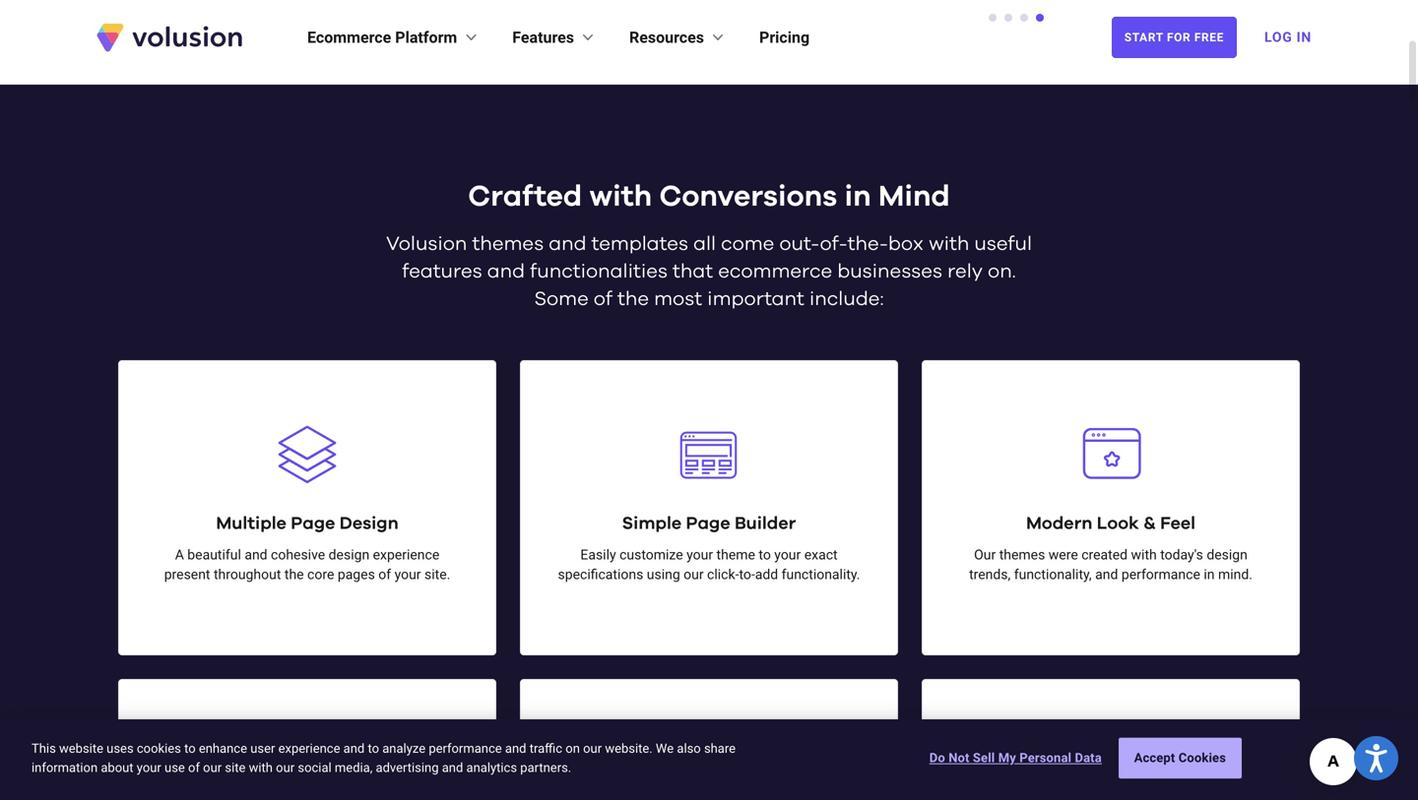 Task type: locate. For each thing, give the bounding box(es) containing it.
simple
[[622, 515, 682, 533]]

2 page from the left
[[686, 515, 731, 533]]

data
[[1075, 751, 1102, 766]]

design
[[340, 515, 399, 533]]

add
[[755, 567, 778, 583]]

0 vertical spatial in
[[845, 182, 871, 212]]

share
[[704, 742, 736, 757]]

templates
[[592, 235, 689, 254]]

crafted
[[468, 182, 582, 212]]

and up media,
[[344, 742, 365, 757]]

that
[[673, 262, 713, 282]]

to
[[759, 547, 771, 564], [184, 742, 196, 757], [368, 742, 379, 757]]

beautiful
[[187, 547, 241, 564]]

the down the functionalities
[[618, 290, 649, 310]]

volusion
[[386, 235, 467, 254]]

were
[[1049, 547, 1079, 564]]

site.
[[425, 567, 451, 583]]

with up rely
[[929, 235, 970, 254]]

we
[[656, 742, 674, 757]]

to inside easily customize your theme to your exact specifications using our click-to-add functionality.
[[759, 547, 771, 564]]

1 horizontal spatial in
[[1204, 567, 1215, 583]]

0 horizontal spatial page
[[291, 515, 335, 533]]

your
[[687, 547, 713, 564], [775, 547, 801, 564], [395, 567, 421, 583], [137, 761, 161, 776]]

our
[[975, 547, 996, 564]]

0 vertical spatial themes
[[472, 235, 544, 254]]

builder
[[735, 515, 796, 533]]

1 vertical spatial of
[[379, 567, 391, 583]]

0 vertical spatial performance
[[1122, 567, 1201, 583]]

our left the social
[[276, 761, 295, 776]]

0 horizontal spatial in
[[845, 182, 871, 212]]

start for free link
[[1112, 17, 1237, 58]]

1 vertical spatial experience
[[278, 742, 340, 757]]

design up mind.
[[1207, 547, 1248, 564]]

our
[[684, 567, 704, 583], [583, 742, 602, 757], [203, 761, 222, 776], [276, 761, 295, 776]]

and left analytics
[[442, 761, 463, 776]]

0 horizontal spatial of
[[188, 761, 200, 776]]

easily
[[581, 547, 616, 564]]

in up the the-
[[845, 182, 871, 212]]

most
[[654, 290, 703, 310]]

performance up analytics
[[429, 742, 502, 757]]

log in link
[[1253, 16, 1324, 59]]

themes down crafted
[[472, 235, 544, 254]]

1 vertical spatial the
[[285, 567, 304, 583]]

1 horizontal spatial performance
[[1122, 567, 1201, 583]]

to for theme
[[759, 547, 771, 564]]

ecommerce platform button
[[307, 26, 481, 49]]

to up the use
[[184, 742, 196, 757]]

using
[[647, 567, 680, 583]]

for
[[1167, 31, 1191, 44]]

our down the enhance at bottom left
[[203, 761, 222, 776]]

your up click- at the bottom of page
[[687, 547, 713, 564]]

the
[[618, 290, 649, 310], [285, 567, 304, 583]]

analytics
[[467, 761, 517, 776]]

your inside this website uses cookies to enhance user experience and to analyze performance and traffic on our website. we also share information about your use of our site with our social media, advertising and analytics partners.
[[137, 761, 161, 776]]

to for cookies
[[184, 742, 196, 757]]

cookies
[[137, 742, 181, 757]]

and down 'created'
[[1096, 567, 1119, 583]]

accept cookies button
[[1119, 739, 1242, 780]]

businesses
[[838, 262, 943, 282]]

multiple
[[216, 515, 287, 533]]

2 design from the left
[[1207, 547, 1248, 564]]

website.
[[605, 742, 653, 757]]

experience
[[373, 547, 440, 564], [278, 742, 340, 757]]

0 horizontal spatial the
[[285, 567, 304, 583]]

themes for our
[[1000, 547, 1046, 564]]

0 horizontal spatial design
[[329, 547, 370, 564]]

1 design from the left
[[329, 547, 370, 564]]

0 horizontal spatial to
[[184, 742, 196, 757]]

present
[[164, 567, 210, 583]]

accept
[[1135, 751, 1176, 766]]

to up media,
[[368, 742, 379, 757]]

1 horizontal spatial of
[[379, 567, 391, 583]]

experience inside a beautiful and cohesive design experience present throughout the core pages of your site.
[[373, 547, 440, 564]]

core
[[307, 567, 334, 583]]

with down &
[[1132, 547, 1157, 564]]

mind
[[879, 182, 950, 212]]

performance inside this website uses cookies to enhance user experience and to analyze performance and traffic on our website. we also share information about your use of our site with our social media, advertising and analytics partners.
[[429, 742, 502, 757]]

0 vertical spatial the
[[618, 290, 649, 310]]

your inside a beautiful and cohesive design experience present throughout the core pages of your site.
[[395, 567, 421, 583]]

exact
[[805, 547, 838, 564]]

the down cohesive
[[285, 567, 304, 583]]

performance
[[1122, 567, 1201, 583], [429, 742, 502, 757]]

page for design
[[291, 515, 335, 533]]

performance down the today's
[[1122, 567, 1201, 583]]

design inside our themes were created with today's design trends, functionality, and performance in mind.
[[1207, 547, 1248, 564]]

open accessibe: accessibility options, statement and help image
[[1366, 745, 1388, 774]]

do not sell my personal data button
[[930, 740, 1102, 779]]

themes
[[472, 235, 544, 254], [1000, 547, 1046, 564]]

of right pages
[[379, 567, 391, 583]]

2 vertical spatial of
[[188, 761, 200, 776]]

social
[[298, 761, 332, 776]]

accept cookies
[[1135, 751, 1227, 766]]

design up pages
[[329, 547, 370, 564]]

a
[[175, 547, 184, 564]]

2 horizontal spatial to
[[759, 547, 771, 564]]

themes inside volusion themes and templates all come out-of-the-box with useful features and functionalities that ecommerce businesses rely on. some of the most important include:
[[472, 235, 544, 254]]

and
[[549, 235, 587, 254], [487, 262, 525, 282], [245, 547, 268, 564], [1096, 567, 1119, 583], [344, 742, 365, 757], [505, 742, 527, 757], [442, 761, 463, 776]]

1 vertical spatial themes
[[1000, 547, 1046, 564]]

of right the use
[[188, 761, 200, 776]]

pricing link
[[760, 26, 810, 49]]

0 vertical spatial of
[[594, 290, 613, 310]]

themes inside our themes were created with today's design trends, functionality, and performance in mind.
[[1000, 547, 1046, 564]]

0 vertical spatial experience
[[373, 547, 440, 564]]

site
[[225, 761, 246, 776]]

1 page from the left
[[291, 515, 335, 533]]

of inside this website uses cookies to enhance user experience and to analyze performance and traffic on our website. we also share information about your use of our site with our social media, advertising and analytics partners.
[[188, 761, 200, 776]]

of
[[594, 290, 613, 310], [379, 567, 391, 583], [188, 761, 200, 776]]

design
[[329, 547, 370, 564], [1207, 547, 1248, 564]]

free
[[1195, 31, 1225, 44]]

in left mind.
[[1204, 567, 1215, 583]]

specifications
[[558, 567, 644, 583]]

today's
[[1161, 547, 1204, 564]]

1 horizontal spatial the
[[618, 290, 649, 310]]

a beautiful and cohesive design experience present throughout the core pages of your site.
[[164, 547, 451, 583]]

0 horizontal spatial themes
[[472, 235, 544, 254]]

2 horizontal spatial of
[[594, 290, 613, 310]]

design inside a beautiful and cohesive design experience present throughout the core pages of your site.
[[329, 547, 370, 564]]

1 horizontal spatial page
[[686, 515, 731, 533]]

1 vertical spatial in
[[1204, 567, 1215, 583]]

to up add
[[759, 547, 771, 564]]

page up cohesive
[[291, 515, 335, 533]]

with up templates
[[590, 182, 652, 212]]

ecommerce platform
[[307, 28, 457, 47]]

of down the functionalities
[[594, 290, 613, 310]]

0 horizontal spatial experience
[[278, 742, 340, 757]]

cookies
[[1179, 751, 1227, 766]]

log in
[[1265, 29, 1312, 45]]

page up easily customize your theme to your exact specifications using our click-to-add functionality.
[[686, 515, 731, 533]]

and left the traffic
[[505, 742, 527, 757]]

privacy alert dialog
[[0, 720, 1419, 801]]

resources
[[630, 28, 704, 47]]

1 vertical spatial performance
[[429, 742, 502, 757]]

your left site.
[[395, 567, 421, 583]]

in
[[845, 182, 871, 212], [1204, 567, 1215, 583]]

our left click- at the bottom of page
[[684, 567, 704, 583]]

my
[[999, 751, 1017, 766]]

1 horizontal spatial design
[[1207, 547, 1248, 564]]

look
[[1097, 515, 1140, 533]]

user
[[250, 742, 275, 757]]

media,
[[335, 761, 373, 776]]

resources button
[[630, 26, 728, 49]]

with down user
[[249, 761, 273, 776]]

1 horizontal spatial experience
[[373, 547, 440, 564]]

1 horizontal spatial themes
[[1000, 547, 1046, 564]]

experience up site.
[[373, 547, 440, 564]]

experience inside this website uses cookies to enhance user experience and to analyze performance and traffic on our website. we also share information about your use of our site with our social media, advertising and analytics partners.
[[278, 742, 340, 757]]

0 horizontal spatial performance
[[429, 742, 502, 757]]

and up throughout
[[245, 547, 268, 564]]

start
[[1125, 31, 1164, 44]]

themes up functionality,
[[1000, 547, 1046, 564]]

your down cookies
[[137, 761, 161, 776]]

with inside volusion themes and templates all come out-of-the-box with useful features and functionalities that ecommerce businesses rely on. some of the most important include:
[[929, 235, 970, 254]]

experience up the social
[[278, 742, 340, 757]]

the-
[[848, 235, 889, 254]]

with inside our themes were created with today's design trends, functionality, and performance in mind.
[[1132, 547, 1157, 564]]



Task type: describe. For each thing, give the bounding box(es) containing it.
useful
[[975, 235, 1033, 254]]

this website uses cookies to enhance user experience and to analyze performance and traffic on our website. we also share information about your use of our site with our social media, advertising and analytics partners.
[[32, 742, 736, 776]]

customize
[[620, 547, 683, 564]]

cohesive
[[271, 547, 325, 564]]

include:
[[810, 290, 884, 310]]

and right features
[[487, 262, 525, 282]]

also
[[677, 742, 701, 757]]

with inside this website uses cookies to enhance user experience and to analyze performance and traffic on our website. we also share information about your use of our site with our social media, advertising and analytics partners.
[[249, 761, 273, 776]]

the inside volusion themes and templates all come out-of-the-box with useful features and functionalities that ecommerce businesses rely on. some of the most important include:
[[618, 290, 649, 310]]

personal
[[1020, 751, 1072, 766]]

and inside a beautiful and cohesive design experience present throughout the core pages of your site.
[[245, 547, 268, 564]]

log
[[1265, 29, 1293, 45]]

analyze
[[382, 742, 426, 757]]

pages
[[338, 567, 375, 583]]

pricing
[[760, 28, 810, 47]]

advertising
[[376, 761, 439, 776]]

traffic
[[530, 742, 563, 757]]

functionalities
[[530, 262, 668, 282]]

features button
[[513, 26, 598, 49]]

important
[[708, 290, 805, 310]]

and inside our themes were created with today's design trends, functionality, and performance in mind.
[[1096, 567, 1119, 583]]

multiple page design
[[216, 515, 399, 533]]

mind.
[[1219, 567, 1253, 583]]

about
[[101, 761, 134, 776]]

features
[[513, 28, 574, 47]]

easily customize your theme to your exact specifications using our click-to-add functionality.
[[558, 547, 861, 583]]

website
[[59, 742, 103, 757]]

and up the functionalities
[[549, 235, 587, 254]]

the inside a beautiful and cohesive design experience present throughout the core pages of your site.
[[285, 567, 304, 583]]

modern look & feel
[[1027, 515, 1196, 533]]

feel
[[1161, 515, 1196, 533]]

conversions
[[660, 182, 838, 212]]

not
[[949, 751, 970, 766]]

enhance
[[199, 742, 247, 757]]

click-
[[707, 567, 739, 583]]

come
[[721, 235, 775, 254]]

on.
[[988, 262, 1017, 282]]

volusion themes and templates all come out-of-the-box with useful features and functionalities that ecommerce businesses rely on. some of the most important include:
[[386, 235, 1033, 310]]

ecommerce
[[307, 28, 391, 47]]

created
[[1082, 547, 1128, 564]]

all
[[694, 235, 716, 254]]

page for builder
[[686, 515, 731, 533]]

platform
[[395, 28, 457, 47]]

of inside a beautiful and cohesive design experience present throughout the core pages of your site.
[[379, 567, 391, 583]]

trends,
[[970, 567, 1011, 583]]

functionality,
[[1015, 567, 1092, 583]]

themes for volusion
[[472, 235, 544, 254]]

1 horizontal spatial to
[[368, 742, 379, 757]]

use
[[165, 761, 185, 776]]

ecommerce
[[718, 262, 833, 282]]

in
[[1297, 29, 1312, 45]]

do
[[930, 751, 946, 766]]

rely
[[948, 262, 983, 282]]

performance inside our themes were created with today's design trends, functionality, and performance in mind.
[[1122, 567, 1201, 583]]

this
[[32, 742, 56, 757]]

uses
[[107, 742, 134, 757]]

modern
[[1027, 515, 1093, 533]]

partners.
[[520, 761, 572, 776]]

in inside our themes were created with today's design trends, functionality, and performance in mind.
[[1204, 567, 1215, 583]]

crafted with conversions in mind
[[468, 182, 950, 212]]

features
[[402, 262, 483, 282]]

simple page builder
[[622, 515, 796, 533]]

of-
[[820, 235, 848, 254]]

of inside volusion themes and templates all come out-of-the-box with useful features and functionalities that ecommerce businesses rely on. some of the most important include:
[[594, 290, 613, 310]]

our inside easily customize your theme to your exact specifications using our click-to-add functionality.
[[684, 567, 704, 583]]

out-
[[780, 235, 820, 254]]

theme
[[717, 547, 756, 564]]

start for free
[[1125, 31, 1225, 44]]

your up add
[[775, 547, 801, 564]]

some
[[534, 290, 589, 310]]

functionality.
[[782, 567, 861, 583]]

sell
[[973, 751, 995, 766]]

our right on
[[583, 742, 602, 757]]

on
[[566, 742, 580, 757]]

our themes were created with today's design trends, functionality, and performance in mind.
[[970, 547, 1253, 583]]



Task type: vqa. For each thing, say whether or not it's contained in the screenshot.
conversions
yes



